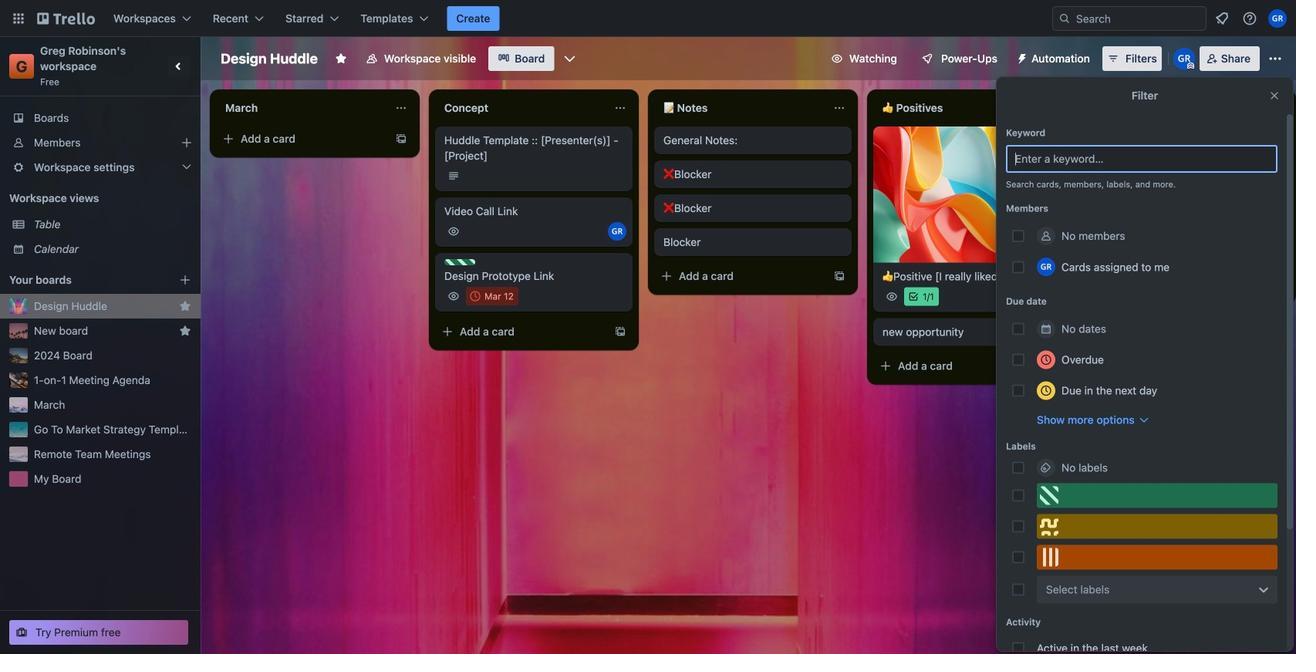 Task type: locate. For each thing, give the bounding box(es) containing it.
back to home image
[[37, 6, 95, 31]]

None checkbox
[[466, 287, 518, 306]]

starred icon image
[[179, 300, 191, 312], [179, 325, 191, 337]]

0 horizontal spatial create from template… image
[[395, 133, 407, 145]]

color: green, title: none image
[[444, 259, 475, 265]]

None text field
[[216, 96, 389, 120], [435, 96, 608, 120], [654, 96, 827, 120], [216, 96, 389, 120], [435, 96, 608, 120], [654, 96, 827, 120]]

add board image
[[179, 274, 191, 286]]

None text field
[[873, 96, 1046, 120]]

star or unstar board image
[[335, 52, 347, 65]]

2 starred icon image from the top
[[179, 325, 191, 337]]

2 vertical spatial create from template… image
[[1052, 360, 1065, 372]]

sm image
[[1010, 46, 1032, 68]]

this member is an admin of this board. image
[[1187, 62, 1194, 69]]

1 horizontal spatial create from template… image
[[614, 326, 627, 338]]

customize views image
[[562, 51, 577, 66]]

create from template… image
[[395, 133, 407, 145], [614, 326, 627, 338], [1052, 360, 1065, 372]]

None checkbox
[[1102, 207, 1150, 225]]

close popover image
[[1269, 90, 1281, 102]]

create from template… image
[[833, 270, 846, 282]]

0 vertical spatial create from template… image
[[395, 133, 407, 145]]

greg robinson (gregrobinson96) image
[[1269, 9, 1287, 28], [1173, 48, 1195, 69], [608, 222, 627, 241], [1037, 258, 1056, 276]]

1 vertical spatial starred icon image
[[179, 325, 191, 337]]

0 vertical spatial starred icon image
[[179, 300, 191, 312]]

greg robinson (gregrobinson96) image inside the primary element
[[1269, 9, 1287, 28]]

1 vertical spatial create from template… image
[[614, 326, 627, 338]]



Task type: vqa. For each thing, say whether or not it's contained in the screenshot.
James Peterson (jamespeterson93) image
no



Task type: describe. For each thing, give the bounding box(es) containing it.
Search field
[[1071, 8, 1206, 29]]

Board name text field
[[213, 46, 326, 71]]

Enter a keyword… text field
[[1006, 145, 1278, 173]]

workspace navigation collapse icon image
[[168, 56, 190, 77]]

0 notifications image
[[1213, 9, 1231, 28]]

color: orange, title: none element
[[1037, 545, 1278, 570]]

search image
[[1059, 12, 1071, 25]]

2 horizontal spatial create from template… image
[[1052, 360, 1065, 372]]

your boards with 8 items element
[[9, 271, 156, 289]]

primary element
[[0, 0, 1296, 37]]

open information menu image
[[1242, 11, 1258, 26]]

color: yellow, title: none element
[[1037, 514, 1278, 539]]

show menu image
[[1268, 51, 1283, 66]]

1 starred icon image from the top
[[179, 300, 191, 312]]

color: green, title: none element
[[1037, 483, 1278, 508]]



